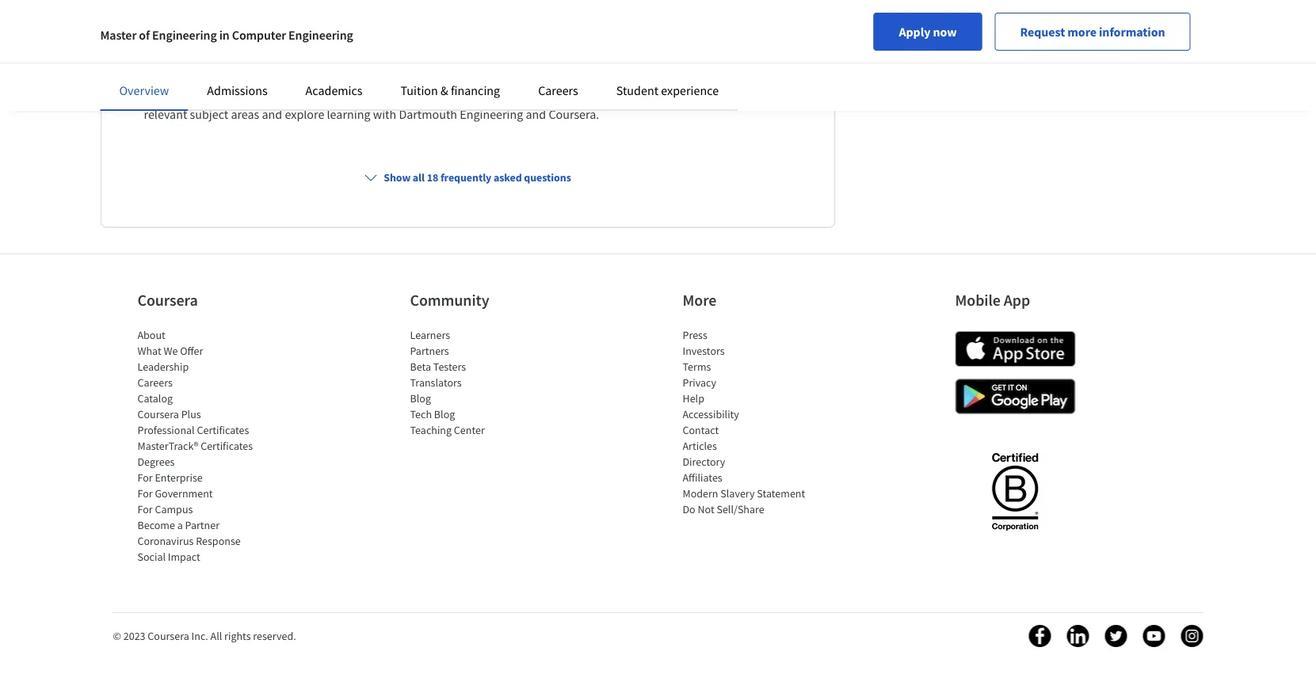 Task type: vqa. For each thing, say whether or not it's contained in the screenshot.
COURSERA USES COOKIES TO ENHANCE USER EXPERIENCE AND ANALYZE PERFORMANCE AND TRAFFIC. WE MAY ALSO DISCLOSE INFO ABOUT YOUR USAGE WITH SOCIAL MEDIA, ADVERTISING, AND ANALYTICS PARTNERS. SHOW PREFERENCES.
no



Task type: describe. For each thing, give the bounding box(es) containing it.
social
[[138, 550, 166, 564]]

press link
[[683, 328, 708, 343]]

coronavirus response link
[[138, 534, 241, 549]]

if you are not ready to enroll in the full degree program, dartmouth engineering offers several
[[144, 68, 637, 84]]

coronavirus
[[138, 534, 194, 549]]

learners partners beta testers translators blog tech blog teaching center
[[410, 328, 485, 438]]

computer
[[232, 27, 286, 43]]

© 2023 coursera inc. all rights reserved.
[[113, 629, 296, 644]]

leadership link
[[138, 360, 189, 374]]

become a partner link
[[138, 519, 220, 533]]

the inside dropdown button
[[407, 36, 425, 52]]

1 vertical spatial degree
[[347, 68, 383, 84]]

all
[[413, 170, 425, 185]]

coursera inside about what we offer leadership careers catalog coursera plus professional certificates mastertrack® certificates degrees for enterprise for government for campus become a partner coronavirus response social impact
[[138, 408, 179, 422]]

help link
[[683, 392, 705, 406]]

can i try a course before i apply or enroll in the full degree program?
[[169, 36, 542, 52]]

press
[[683, 328, 708, 343]]

community
[[410, 291, 490, 310]]

beta testers link
[[410, 360, 466, 374]]

request more information
[[1021, 24, 1166, 40]]

list item inside collapsed list
[[130, 0, 806, 21]]

for campus link
[[138, 503, 193, 517]]

the inside in association with coursera, such as the
[[265, 87, 282, 103]]

to
[[248, 68, 259, 84]]

offer
[[180, 344, 203, 358]]

tuition
[[401, 82, 438, 98]]

show all 18 frequently asked questions
[[384, 170, 571, 185]]

the up programming
[[307, 68, 325, 84]]

learners link
[[410, 328, 450, 343]]

mastertrack®
[[138, 439, 198, 453]]

1 vertical spatial certificates
[[201, 439, 253, 453]]

modern slavery statement link
[[683, 487, 806, 501]]

catalog
[[138, 392, 173, 406]]

academics
[[306, 82, 363, 98]]

press investors terms privacy help accessibility contact articles directory affiliates modern slavery statement do not sell/share
[[683, 328, 806, 517]]

0 horizontal spatial blog
[[410, 392, 431, 406]]

association
[[722, 68, 783, 84]]

degrees
[[138, 455, 175, 469]]

collapsed list
[[127, 0, 809, 144]]

©
[[113, 629, 121, 644]]

in down 'before'
[[295, 68, 305, 84]]

student experience
[[617, 82, 719, 98]]

academics link
[[306, 82, 363, 98]]

in inside in association with coursera, such as the
[[710, 68, 720, 84]]

list for more
[[683, 327, 818, 518]]

impact
[[168, 550, 200, 564]]

c programming with linux
[[285, 87, 424, 103]]

program,
[[386, 68, 435, 84]]

translators link
[[410, 376, 462, 390]]

privacy link
[[683, 376, 717, 390]]

app
[[1004, 291, 1031, 310]]

0 horizontal spatial full
[[327, 68, 344, 84]]

coursera twitter image
[[1106, 626, 1128, 648]]

overview
[[119, 82, 169, 98]]

terms link
[[683, 360, 711, 374]]

2 and from the left
[[526, 106, 546, 122]]

coursera,
[[170, 87, 220, 103]]

programming
[[294, 87, 367, 103]]

beta
[[410, 360, 431, 374]]

show all 18 frequently asked questions button
[[359, 163, 578, 192]]

do not sell/share link
[[683, 503, 765, 517]]

engineering right 'of'
[[152, 27, 217, 43]]

with inside specialization. these courses can help you build knowledge in the relevant subject areas and explore learning with dartmouth engineering and coursera.
[[373, 106, 397, 122]]

program?
[[489, 36, 542, 52]]

coursera instagram image
[[1182, 626, 1204, 648]]

mobile app
[[956, 291, 1031, 310]]

degree inside dropdown button
[[448, 36, 486, 52]]

can i try a course before i apply or enroll in the full degree program? button
[[131, 22, 805, 67]]

terms
[[683, 360, 711, 374]]

if
[[144, 68, 151, 84]]

investors
[[683, 344, 725, 358]]

accessibility
[[683, 408, 740, 422]]

coursera.
[[549, 106, 600, 122]]

admissions link
[[207, 82, 268, 98]]

a inside dropdown button
[[218, 36, 224, 52]]

rights
[[224, 629, 251, 644]]

1 for from the top
[[138, 471, 153, 485]]

admissions
[[207, 82, 268, 98]]

directory link
[[683, 455, 726, 469]]

tech blog link
[[410, 408, 455, 422]]

what we offer link
[[138, 344, 203, 358]]

2 vertical spatial coursera
[[148, 629, 189, 644]]

tuition & financing
[[401, 82, 500, 98]]

2 i from the left
[[304, 36, 308, 52]]

master of engineering in computer engineering
[[100, 27, 353, 43]]

get it on google play image
[[956, 379, 1076, 415]]

not
[[698, 503, 715, 517]]

apply
[[899, 24, 931, 40]]

engineering inside specialization. these courses can help you build knowledge in the relevant subject areas and explore learning with dartmouth engineering and coursera.
[[460, 106, 524, 122]]

center
[[454, 423, 485, 438]]

in inside dropdown button
[[393, 36, 404, 52]]

1 horizontal spatial careers link
[[538, 82, 579, 98]]

as
[[250, 87, 262, 103]]

information
[[1100, 24, 1166, 40]]

course
[[227, 36, 263, 52]]

relevant
[[144, 106, 187, 122]]

do
[[683, 503, 696, 517]]

questions
[[524, 170, 571, 185]]

a inside about what we offer leadership careers catalog coursera plus professional certificates mastertrack® certificates degrees for enterprise for government for campus become a partner coronavirus response social impact
[[177, 519, 183, 533]]

reserved.
[[253, 629, 296, 644]]

in right try
[[219, 27, 230, 43]]

areas
[[231, 106, 260, 122]]

plus
[[181, 408, 201, 422]]

catalog link
[[138, 392, 173, 406]]



Task type: locate. For each thing, give the bounding box(es) containing it.
list item
[[130, 0, 806, 21]]

a down campus
[[177, 519, 183, 533]]

1 vertical spatial careers link
[[138, 376, 173, 390]]

0 horizontal spatial careers link
[[138, 376, 173, 390]]

coursera facebook image
[[1029, 626, 1052, 648]]

1 vertical spatial coursera
[[138, 408, 179, 422]]

and down these
[[526, 106, 546, 122]]

careers inside about what we offer leadership careers catalog coursera plus professional certificates mastertrack® certificates degrees for enterprise for government for campus become a partner coronavirus response social impact
[[138, 376, 173, 390]]

coursera left inc.
[[148, 629, 189, 644]]

contact link
[[683, 423, 719, 438]]

0 vertical spatial for
[[138, 471, 153, 485]]

blog up the tech
[[410, 392, 431, 406]]

0 horizontal spatial list
[[138, 327, 272, 565]]

careers link up coursera.
[[538, 82, 579, 98]]

subject
[[190, 106, 228, 122]]

1 vertical spatial enroll
[[261, 68, 292, 84]]

1 horizontal spatial blog
[[434, 408, 455, 422]]

can
[[169, 36, 190, 52]]

help
[[606, 87, 629, 103]]

0 horizontal spatial enroll
[[261, 68, 292, 84]]

0 horizontal spatial degree
[[347, 68, 383, 84]]

and down as
[[262, 106, 282, 122]]

careers
[[538, 82, 579, 98], [138, 376, 173, 390]]

list containing about
[[138, 327, 272, 565]]

you
[[153, 68, 173, 84], [632, 87, 651, 103]]

not
[[195, 68, 213, 84]]

1 vertical spatial dartmouth
[[399, 106, 457, 122]]

with inside in association with coursera, such as the
[[144, 87, 167, 103]]

list containing learners
[[410, 327, 545, 438]]

for down degrees link
[[138, 471, 153, 485]]

mobile
[[956, 291, 1001, 310]]

1 vertical spatial you
[[632, 87, 651, 103]]

in association with coursera, such as the
[[144, 68, 783, 103]]

0 vertical spatial full
[[427, 36, 446, 52]]

dartmouth up specialization.
[[437, 68, 496, 84]]

experience
[[661, 82, 719, 98]]

coursera
[[138, 291, 198, 310], [138, 408, 179, 422], [148, 629, 189, 644]]

apply now button
[[874, 13, 983, 51]]

download on the app store image
[[956, 331, 1076, 367]]

master
[[100, 27, 137, 43]]

0 horizontal spatial and
[[262, 106, 282, 122]]

articles link
[[683, 439, 717, 453]]

several
[[597, 68, 634, 84]]

c programming with linux link
[[285, 87, 424, 103]]

articles
[[683, 439, 717, 453]]

for enterprise link
[[138, 471, 203, 485]]

list
[[138, 327, 272, 565], [410, 327, 545, 438], [683, 327, 818, 518]]

full up program,
[[427, 36, 446, 52]]

0 vertical spatial enroll
[[358, 36, 391, 52]]

1 vertical spatial a
[[177, 519, 183, 533]]

affiliates link
[[683, 471, 723, 485]]

partners
[[410, 344, 449, 358]]

full up programming
[[327, 68, 344, 84]]

learners
[[410, 328, 450, 343]]

degree
[[448, 36, 486, 52], [347, 68, 383, 84]]

1 vertical spatial blog
[[434, 408, 455, 422]]

1 list from the left
[[138, 327, 272, 565]]

full
[[427, 36, 446, 52], [327, 68, 344, 84]]

2 for from the top
[[138, 487, 153, 501]]

1 vertical spatial full
[[327, 68, 344, 84]]

enroll right or
[[358, 36, 391, 52]]

apply now
[[899, 24, 957, 40]]

degree up in association with coursera, such as the
[[448, 36, 486, 52]]

you inside specialization. these courses can help you build knowledge in the relevant subject areas and explore learning with dartmouth engineering and coursera.
[[632, 87, 651, 103]]

now
[[934, 24, 957, 40]]

the inside specialization. these courses can help you build knowledge in the relevant subject areas and explore learning with dartmouth engineering and coursera.
[[757, 87, 775, 103]]

accessibility link
[[683, 408, 740, 422]]

list for community
[[410, 327, 545, 438]]

investors link
[[683, 344, 725, 358]]

testers
[[434, 360, 466, 374]]

0 vertical spatial certificates
[[197, 423, 249, 438]]

&
[[441, 82, 449, 98]]

the up program,
[[407, 36, 425, 52]]

for up for campus link
[[138, 487, 153, 501]]

a right try
[[218, 36, 224, 52]]

for up become
[[138, 503, 153, 517]]

response
[[196, 534, 241, 549]]

in inside specialization. these courses can help you build knowledge in the relevant subject areas and explore learning with dartmouth engineering and coursera.
[[745, 87, 755, 103]]

coursera linkedin image
[[1068, 626, 1090, 648]]

blog link
[[410, 392, 431, 406]]

ready
[[216, 68, 245, 84]]

with for coursera,
[[144, 87, 167, 103]]

1 vertical spatial careers
[[138, 376, 173, 390]]

1 horizontal spatial and
[[526, 106, 546, 122]]

of
[[139, 27, 150, 43]]

0 horizontal spatial you
[[153, 68, 173, 84]]

1 horizontal spatial i
[[304, 36, 308, 52]]

with down if
[[144, 87, 167, 103]]

more
[[1068, 24, 1097, 40]]

engineering down financing
[[460, 106, 524, 122]]

you right if
[[153, 68, 173, 84]]

asked
[[494, 170, 522, 185]]

we
[[164, 344, 178, 358]]

0 horizontal spatial i
[[193, 36, 197, 52]]

the down association at the top
[[757, 87, 775, 103]]

engineering up academics link
[[289, 27, 353, 43]]

0 vertical spatial blog
[[410, 392, 431, 406]]

mastertrack® certificates link
[[138, 439, 253, 453]]

certificates
[[197, 423, 249, 438], [201, 439, 253, 453]]

0 vertical spatial coursera
[[138, 291, 198, 310]]

what
[[138, 344, 162, 358]]

logo of certified b corporation image
[[983, 444, 1048, 539]]

i left try
[[193, 36, 197, 52]]

request
[[1021, 24, 1066, 40]]

with for linux
[[370, 87, 393, 103]]

linux
[[396, 87, 424, 103]]

coursera up about
[[138, 291, 198, 310]]

help
[[683, 392, 705, 406]]

partners link
[[410, 344, 449, 358]]

can
[[584, 87, 603, 103]]

1 horizontal spatial you
[[632, 87, 651, 103]]

dartmouth
[[437, 68, 496, 84], [399, 106, 457, 122]]

for government link
[[138, 487, 213, 501]]

you right help
[[632, 87, 651, 103]]

with down if you are not ready to enroll in the full degree program, dartmouth engineering offers several in the left of the page
[[370, 87, 393, 103]]

certificates up mastertrack® certificates link
[[197, 423, 249, 438]]

these
[[507, 87, 539, 103]]

about what we offer leadership careers catalog coursera plus professional certificates mastertrack® certificates degrees for enterprise for government for campus become a partner coronavirus response social impact
[[138, 328, 253, 564]]

knowledge
[[684, 87, 742, 103]]

sell/share
[[717, 503, 765, 517]]

0 vertical spatial you
[[153, 68, 173, 84]]

frequently
[[441, 170, 492, 185]]

0 vertical spatial dartmouth
[[437, 68, 496, 84]]

or
[[344, 36, 356, 52]]

careers up catalog
[[138, 376, 173, 390]]

list for coursera
[[138, 327, 272, 565]]

offers
[[564, 68, 594, 84]]

a
[[218, 36, 224, 52], [177, 519, 183, 533]]

2 horizontal spatial list
[[683, 327, 818, 518]]

coursera down catalog
[[138, 408, 179, 422]]

1 horizontal spatial degree
[[448, 36, 486, 52]]

3 list from the left
[[683, 327, 818, 518]]

specialization. these courses can help you build knowledge in the relevant subject areas and explore learning with dartmouth engineering and coursera.
[[144, 87, 775, 122]]

2 list from the left
[[410, 327, 545, 438]]

request more information button
[[995, 13, 1191, 51]]

dartmouth inside specialization. these courses can help you build knowledge in the relevant subject areas and explore learning with dartmouth engineering and coursera.
[[399, 106, 457, 122]]

degree up c programming with linux link
[[347, 68, 383, 84]]

0 horizontal spatial careers
[[138, 376, 173, 390]]

the left c
[[265, 87, 282, 103]]

1 horizontal spatial a
[[218, 36, 224, 52]]

social impact link
[[138, 550, 200, 564]]

engineering up these
[[498, 68, 562, 84]]

18
[[427, 170, 439, 185]]

dartmouth down 'tuition'
[[399, 106, 457, 122]]

enroll
[[358, 36, 391, 52], [261, 68, 292, 84]]

become
[[138, 519, 175, 533]]

partner
[[185, 519, 220, 533]]

in up knowledge
[[710, 68, 720, 84]]

1 i from the left
[[193, 36, 197, 52]]

1 horizontal spatial list
[[410, 327, 545, 438]]

affiliates
[[683, 471, 723, 485]]

such
[[223, 87, 248, 103]]

1 horizontal spatial careers
[[538, 82, 579, 98]]

enroll up c
[[261, 68, 292, 84]]

about
[[138, 328, 166, 343]]

slavery
[[721, 487, 755, 501]]

2 vertical spatial for
[[138, 503, 153, 517]]

list containing press
[[683, 327, 818, 518]]

full inside dropdown button
[[427, 36, 446, 52]]

careers up coursera.
[[538, 82, 579, 98]]

for
[[138, 471, 153, 485], [138, 487, 153, 501], [138, 503, 153, 517]]

1 and from the left
[[262, 106, 282, 122]]

statement
[[757, 487, 806, 501]]

3 for from the top
[[138, 503, 153, 517]]

contact
[[683, 423, 719, 438]]

in down association at the top
[[745, 87, 755, 103]]

blog up teaching center link
[[434, 408, 455, 422]]

with down linux
[[373, 106, 397, 122]]

build
[[654, 87, 681, 103]]

blog
[[410, 392, 431, 406], [434, 408, 455, 422]]

government
[[155, 487, 213, 501]]

in up if you are not ready to enroll in the full degree program, dartmouth engineering offers several in the left of the page
[[393, 36, 404, 52]]

i left the apply
[[304, 36, 308, 52]]

1 horizontal spatial enroll
[[358, 36, 391, 52]]

0 vertical spatial careers link
[[538, 82, 579, 98]]

coursera youtube image
[[1144, 626, 1166, 648]]

1 vertical spatial for
[[138, 487, 153, 501]]

0 vertical spatial a
[[218, 36, 224, 52]]

1 horizontal spatial full
[[427, 36, 446, 52]]

careers link up catalog
[[138, 376, 173, 390]]

all
[[211, 629, 222, 644]]

0 horizontal spatial a
[[177, 519, 183, 533]]

enroll inside can i try a course before i apply or enroll in the full degree program? dropdown button
[[358, 36, 391, 52]]

explore
[[285, 106, 325, 122]]

before
[[266, 36, 302, 52]]

certificates down professional certificates link
[[201, 439, 253, 453]]

0 vertical spatial careers
[[538, 82, 579, 98]]

0 vertical spatial degree
[[448, 36, 486, 52]]



